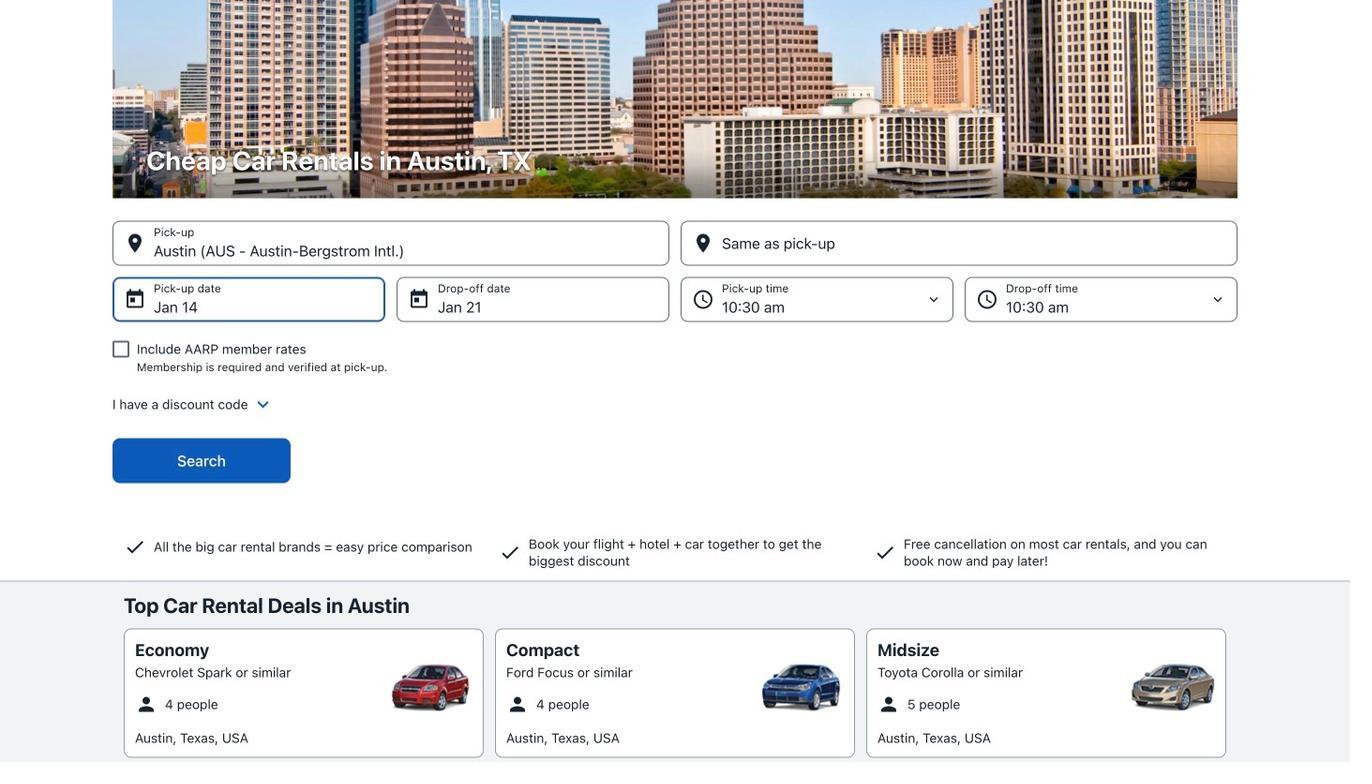 Task type: vqa. For each thing, say whether or not it's contained in the screenshot.
travelocity logo
no



Task type: describe. For each thing, give the bounding box(es) containing it.
small image for ford focus image
[[506, 693, 529, 716]]

small image for chevrolet spark image
[[135, 693, 158, 716]]

toyota corolla image
[[1131, 664, 1215, 711]]

breadcrumbs region
[[0, 0, 1350, 582]]



Task type: locate. For each thing, give the bounding box(es) containing it.
0 horizontal spatial small image
[[135, 693, 158, 716]]

chevrolet spark image
[[388, 664, 473, 711]]

1 small image from the left
[[135, 693, 158, 716]]

ford focus image
[[760, 664, 844, 711]]

1 horizontal spatial small image
[[506, 693, 529, 716]]

small image
[[878, 693, 900, 716]]

small image
[[135, 693, 158, 716], [506, 693, 529, 716]]

2 small image from the left
[[506, 693, 529, 716]]



